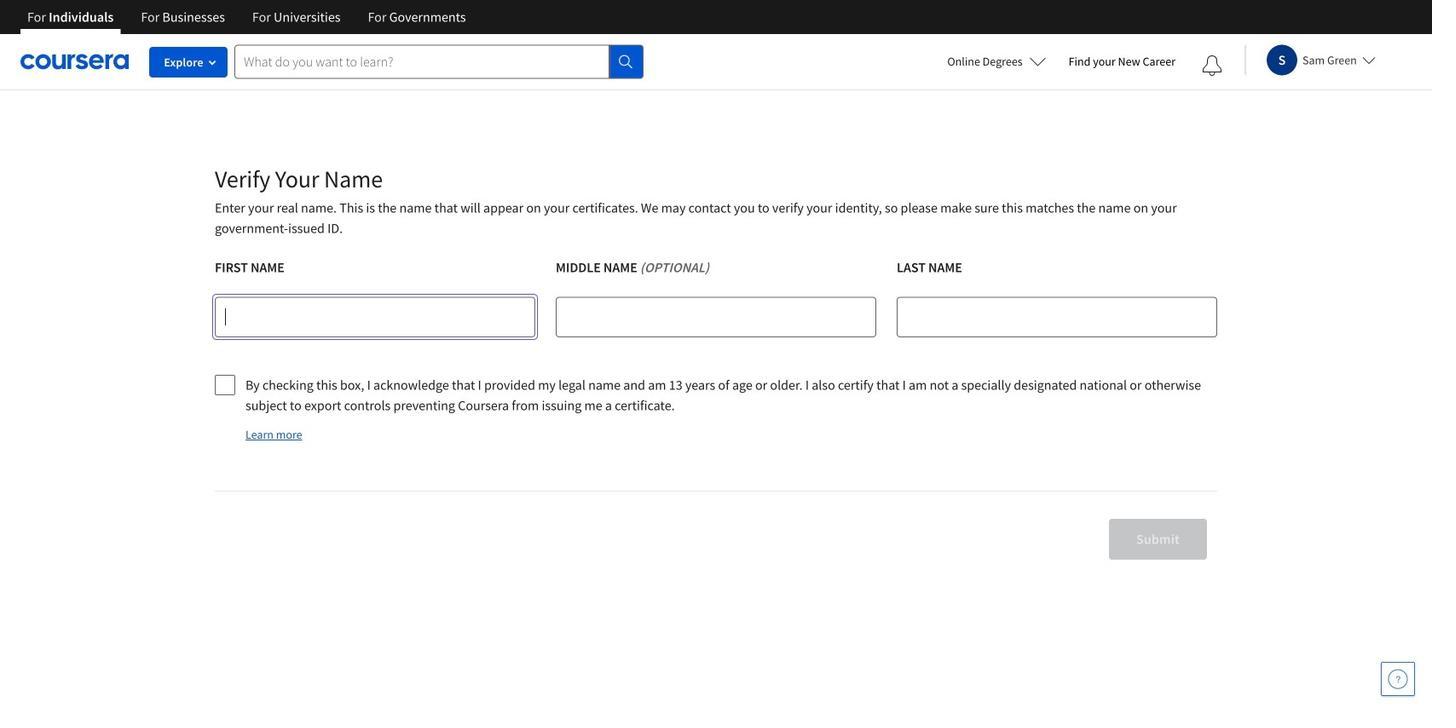 Task type: vqa. For each thing, say whether or not it's contained in the screenshot.
Help Center icon
yes



Task type: locate. For each thing, give the bounding box(es) containing it.
None search field
[[235, 45, 644, 79]]

LAST NAME text field
[[897, 297, 1218, 338]]

banner navigation
[[14, 0, 480, 34]]



Task type: describe. For each thing, give the bounding box(es) containing it.
MIDDLE NAME text field
[[556, 297, 877, 338]]

What do you want to learn? text field
[[235, 45, 610, 79]]

FIRST NAME text field
[[215, 297, 536, 338]]

help center image
[[1389, 670, 1409, 690]]

coursera image
[[20, 48, 129, 75]]



